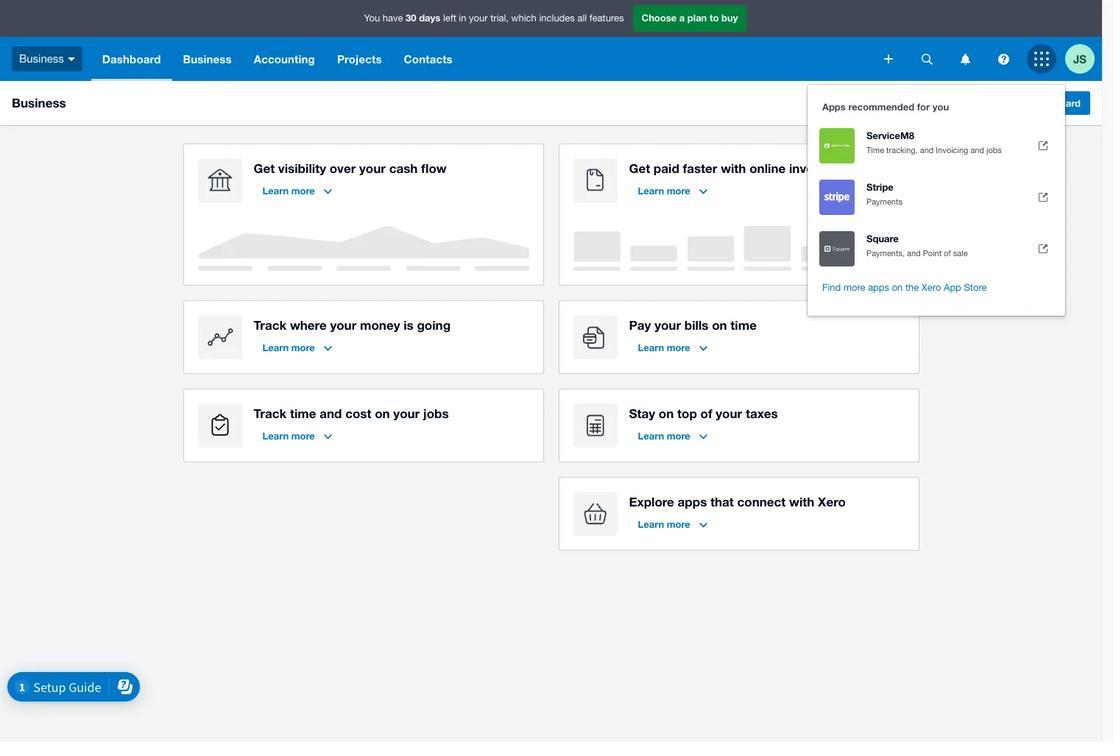 Task type: vqa. For each thing, say whether or not it's contained in the screenshot.
FASTER
yes



Task type: describe. For each thing, give the bounding box(es) containing it.
on left top
[[659, 406, 674, 421]]

learn more for paid
[[638, 185, 690, 197]]

and right invoicing
[[971, 146, 984, 155]]

explore apps that connect with xero
[[629, 494, 846, 509]]

learn more for your
[[638, 342, 690, 353]]

track money icon image
[[198, 315, 242, 359]]

you
[[933, 101, 949, 113]]

learn more button for your
[[629, 336, 716, 359]]

jobs for track time and cost on your jobs
[[423, 406, 449, 421]]

connect
[[737, 494, 786, 509]]

recommended
[[848, 101, 914, 113]]

apps
[[822, 101, 846, 113]]

business button
[[172, 37, 243, 81]]

learn for apps
[[638, 518, 664, 530]]

learn for where
[[262, 342, 289, 353]]

learn more button for apps
[[629, 512, 716, 536]]

square payments, and point of sale
[[867, 233, 968, 258]]

a
[[679, 12, 685, 24]]

more for track where your money is going
[[291, 342, 315, 353]]

xero for with
[[818, 494, 846, 509]]

get for get visibility over your cash flow
[[254, 160, 275, 176]]

dashboard
[[102, 52, 161, 66]]

learn for your
[[638, 342, 664, 353]]

online
[[750, 160, 786, 176]]

in
[[459, 13, 466, 24]]

on right cost
[[375, 406, 390, 421]]

banner containing js
[[0, 0, 1102, 316]]

stripe payments
[[867, 181, 903, 206]]

learn for on
[[638, 430, 664, 442]]

contacts
[[404, 52, 453, 66]]

track where your money is going
[[254, 317, 451, 333]]

store
[[964, 282, 987, 293]]

your right where
[[330, 317, 357, 333]]

is
[[404, 317, 414, 333]]

point
[[923, 249, 942, 258]]

cost
[[345, 406, 371, 421]]

tracking,
[[886, 146, 918, 155]]

group inside banner
[[808, 85, 1065, 316]]

1 vertical spatial apps
[[678, 494, 707, 509]]

contacts button
[[393, 37, 464, 81]]

learn for visibility
[[262, 185, 289, 197]]

apps recommended for you
[[822, 101, 949, 113]]

1 horizontal spatial svg image
[[921, 53, 932, 64]]

your left the taxes
[[716, 406, 742, 421]]

get for get paid faster with online invoices
[[629, 160, 650, 176]]

you
[[364, 13, 380, 24]]

30
[[406, 12, 416, 24]]

edit dashboard button
[[1002, 91, 1090, 115]]

0 horizontal spatial svg image
[[884, 54, 893, 63]]

js button
[[1065, 37, 1102, 81]]

find more apps on the xero app store link
[[808, 275, 1065, 301]]

apps inside find more apps on the xero app store link
[[868, 282, 889, 293]]

square
[[867, 233, 899, 244]]

find
[[822, 282, 841, 293]]

left
[[443, 13, 456, 24]]

find more apps on the xero app store
[[822, 282, 987, 293]]

more for get paid faster with online invoices
[[667, 185, 690, 197]]

and inside "square payments, and point of sale"
[[907, 249, 921, 258]]

banking icon image
[[198, 158, 242, 202]]

1 vertical spatial with
[[789, 494, 814, 509]]

includes
[[539, 13, 575, 24]]

money
[[360, 317, 400, 333]]

plan
[[688, 12, 707, 24]]

track for track where your money is going
[[254, 317, 287, 333]]

navigation inside banner
[[91, 37, 874, 81]]

bills
[[684, 317, 709, 333]]

and left cost
[[320, 406, 342, 421]]

taxes icon image
[[573, 403, 617, 448]]

2 horizontal spatial svg image
[[1034, 52, 1049, 66]]

that
[[710, 494, 734, 509]]

more for stay on top of your taxes
[[667, 430, 690, 442]]

learn more for visibility
[[262, 185, 315, 197]]

over
[[330, 160, 356, 176]]

projects button
[[326, 37, 393, 81]]

learn for time
[[262, 430, 289, 442]]

app recommendations element
[[808, 120, 1065, 275]]

buy
[[722, 12, 738, 24]]

learn more for where
[[262, 342, 315, 353]]



Task type: locate. For each thing, give the bounding box(es) containing it.
0 vertical spatial apps
[[868, 282, 889, 293]]

0 horizontal spatial with
[[721, 160, 746, 176]]

the
[[905, 282, 919, 293]]

svg image up apps recommended for you
[[884, 54, 893, 63]]

2 get from the left
[[629, 160, 650, 176]]

have
[[383, 13, 403, 24]]

business
[[19, 52, 64, 65], [183, 52, 232, 66], [12, 95, 66, 110]]

get left visibility
[[254, 160, 275, 176]]

and right tracking, at the right
[[920, 146, 934, 155]]

0 vertical spatial xero
[[922, 282, 941, 293]]

on left the
[[892, 282, 903, 293]]

learn more for time
[[262, 430, 315, 442]]

more for explore apps that connect with xero
[[667, 518, 690, 530]]

more right "find"
[[844, 282, 865, 293]]

flow
[[421, 160, 447, 176]]

0 horizontal spatial time
[[290, 406, 316, 421]]

1 horizontal spatial svg image
[[960, 53, 970, 64]]

stay on top of your taxes
[[629, 406, 778, 421]]

jobs inside the servicem8 time tracking, and invoicing and jobs
[[987, 146, 1002, 155]]

taxes
[[746, 406, 778, 421]]

0 vertical spatial jobs
[[987, 146, 1002, 155]]

learn right the track money icon
[[262, 342, 289, 353]]

projects
[[337, 52, 382, 66]]

1 horizontal spatial apps
[[868, 282, 889, 293]]

faster
[[683, 160, 717, 176]]

of right top
[[700, 406, 712, 421]]

get visibility over your cash flow
[[254, 160, 447, 176]]

track for track time and cost on your jobs
[[254, 406, 287, 421]]

more down explore
[[667, 518, 690, 530]]

1 vertical spatial of
[[700, 406, 712, 421]]

track time and cost on your jobs
[[254, 406, 449, 421]]

0 horizontal spatial apps
[[678, 494, 707, 509]]

apps
[[868, 282, 889, 293], [678, 494, 707, 509]]

edit
[[1011, 97, 1029, 109]]

learn right projects icon in the bottom left of the page
[[262, 430, 289, 442]]

invoices preview bar graph image
[[573, 226, 904, 271]]

learn more button for paid
[[629, 179, 716, 202]]

business inside popup button
[[19, 52, 64, 65]]

jobs
[[987, 146, 1002, 155], [423, 406, 449, 421]]

learn more down stay
[[638, 430, 690, 442]]

1 vertical spatial track
[[254, 406, 287, 421]]

days
[[419, 12, 440, 24]]

learn more down track time and cost on your jobs
[[262, 430, 315, 442]]

svg image
[[1034, 52, 1049, 66], [960, 53, 970, 64], [68, 57, 75, 61]]

pay
[[629, 317, 651, 333]]

learn
[[262, 185, 289, 197], [638, 185, 664, 197], [262, 342, 289, 353], [638, 342, 664, 353], [262, 430, 289, 442], [638, 430, 664, 442], [638, 518, 664, 530]]

1 horizontal spatial get
[[629, 160, 650, 176]]

apps left the
[[868, 282, 889, 293]]

with right connect
[[789, 494, 814, 509]]

learn down the pay
[[638, 342, 664, 353]]

1 vertical spatial jobs
[[423, 406, 449, 421]]

track left where
[[254, 317, 287, 333]]

time
[[731, 317, 757, 333], [290, 406, 316, 421]]

get
[[254, 160, 275, 176], [629, 160, 650, 176]]

0 vertical spatial with
[[721, 160, 746, 176]]

explore
[[629, 494, 674, 509]]

with
[[721, 160, 746, 176], [789, 494, 814, 509]]

2 horizontal spatial svg image
[[998, 53, 1009, 64]]

learn more for apps
[[638, 518, 690, 530]]

1 vertical spatial xero
[[818, 494, 846, 509]]

xero inside find more apps on the xero app store link
[[922, 282, 941, 293]]

svg image up edit dashboard button
[[998, 53, 1009, 64]]

stripe
[[867, 181, 894, 193]]

group containing apps recommended for you
[[808, 85, 1065, 316]]

accounting button
[[243, 37, 326, 81]]

learn more down the pay
[[638, 342, 690, 353]]

more down paid at the right top
[[667, 185, 690, 197]]

app
[[944, 282, 961, 293]]

learn down stay
[[638, 430, 664, 442]]

time left cost
[[290, 406, 316, 421]]

js
[[1073, 52, 1087, 65]]

learn more button down visibility
[[254, 179, 341, 202]]

pay your bills on time
[[629, 317, 757, 333]]

learn more button down where
[[254, 336, 341, 359]]

your right cost
[[393, 406, 420, 421]]

and left "point"
[[907, 249, 921, 258]]

learn down explore
[[638, 518, 664, 530]]

1 get from the left
[[254, 160, 275, 176]]

more for get visibility over your cash flow
[[291, 185, 315, 197]]

1 track from the top
[[254, 317, 287, 333]]

1 horizontal spatial of
[[944, 249, 951, 258]]

1 horizontal spatial time
[[731, 317, 757, 333]]

and
[[920, 146, 934, 155], [971, 146, 984, 155], [907, 249, 921, 258], [320, 406, 342, 421]]

learn more button down explore
[[629, 512, 716, 536]]

navigation containing dashboard
[[91, 37, 874, 81]]

of left the sale
[[944, 249, 951, 258]]

which
[[511, 13, 537, 24]]

navigation
[[91, 37, 874, 81]]

servicem8
[[867, 130, 914, 141]]

of
[[944, 249, 951, 258], [700, 406, 712, 421]]

learn more down where
[[262, 342, 315, 353]]

0 vertical spatial of
[[944, 249, 951, 258]]

more for track time and cost on your jobs
[[291, 430, 315, 442]]

more for pay your bills on time
[[667, 342, 690, 353]]

projects icon image
[[198, 403, 242, 448]]

1 horizontal spatial jobs
[[987, 146, 1002, 155]]

going
[[417, 317, 451, 333]]

more down the pay your bills on time
[[667, 342, 690, 353]]

on right bills
[[712, 317, 727, 333]]

top
[[677, 406, 697, 421]]

more
[[291, 185, 315, 197], [667, 185, 690, 197], [844, 282, 865, 293], [291, 342, 315, 353], [667, 342, 690, 353], [291, 430, 315, 442], [667, 430, 690, 442], [667, 518, 690, 530]]

where
[[290, 317, 327, 333]]

svg image inside business popup button
[[68, 57, 75, 61]]

more down track time and cost on your jobs
[[291, 430, 315, 442]]

invoicing
[[936, 146, 968, 155]]

time right bills
[[731, 317, 757, 333]]

servicem8 time tracking, and invoicing and jobs
[[867, 130, 1002, 155]]

banking preview line graph image
[[198, 226, 529, 271]]

1 horizontal spatial with
[[789, 494, 814, 509]]

track right projects icon in the bottom left of the page
[[254, 406, 287, 421]]

edit dashboard
[[1011, 97, 1081, 109]]

of inside "square payments, and point of sale"
[[944, 249, 951, 258]]

your right in
[[469, 13, 488, 24]]

cash
[[389, 160, 418, 176]]

2 track from the top
[[254, 406, 287, 421]]

all
[[577, 13, 587, 24]]

0 vertical spatial track
[[254, 317, 287, 333]]

0 horizontal spatial of
[[700, 406, 712, 421]]

learn more button down top
[[629, 424, 716, 448]]

0 vertical spatial time
[[731, 317, 757, 333]]

your right the pay
[[655, 317, 681, 333]]

more down visibility
[[291, 185, 315, 197]]

svg image up for
[[921, 53, 932, 64]]

learn more button down paid at the right top
[[629, 179, 716, 202]]

accounting
[[254, 52, 315, 66]]

choose a plan to buy
[[642, 12, 738, 24]]

learn more button down the pay your bills on time
[[629, 336, 716, 359]]

to
[[710, 12, 719, 24]]

choose
[[642, 12, 677, 24]]

learn more down paid at the right top
[[638, 185, 690, 197]]

learn more button down track time and cost on your jobs
[[254, 424, 341, 448]]

xero right connect
[[818, 494, 846, 509]]

learn for paid
[[638, 185, 664, 197]]

trial,
[[490, 13, 509, 24]]

learn more button for time
[[254, 424, 341, 448]]

on inside banner
[[892, 282, 903, 293]]

with right the faster
[[721, 160, 746, 176]]

sale
[[953, 249, 968, 258]]

jobs for servicem8 time tracking, and invoicing and jobs
[[987, 146, 1002, 155]]

learn more down explore
[[638, 518, 690, 530]]

payments,
[[867, 249, 905, 258]]

group
[[808, 85, 1065, 316]]

learn more for on
[[638, 430, 690, 442]]

xero
[[922, 282, 941, 293], [818, 494, 846, 509]]

paid
[[654, 160, 679, 176]]

visibility
[[278, 160, 326, 176]]

apps left that
[[678, 494, 707, 509]]

more down top
[[667, 430, 690, 442]]

dashboard
[[1032, 97, 1081, 109]]

payments
[[867, 197, 903, 206]]

business button
[[0, 37, 91, 81]]

1 horizontal spatial xero
[[922, 282, 941, 293]]

bills icon image
[[573, 315, 617, 359]]

time
[[867, 146, 884, 155]]

track
[[254, 317, 287, 333], [254, 406, 287, 421]]

dashboard link
[[91, 37, 172, 81]]

learn down paid at the right top
[[638, 185, 664, 197]]

on
[[892, 282, 903, 293], [712, 317, 727, 333], [375, 406, 390, 421], [659, 406, 674, 421]]

you have 30 days left in your trial, which includes all features
[[364, 12, 624, 24]]

0 horizontal spatial xero
[[818, 494, 846, 509]]

get left paid at the right top
[[629, 160, 650, 176]]

0 horizontal spatial svg image
[[68, 57, 75, 61]]

features
[[590, 13, 624, 24]]

add-ons icon image
[[573, 492, 617, 536]]

0 horizontal spatial jobs
[[423, 406, 449, 421]]

learn more down visibility
[[262, 185, 315, 197]]

for
[[917, 101, 930, 113]]

svg image
[[921, 53, 932, 64], [998, 53, 1009, 64], [884, 54, 893, 63]]

business inside dropdown button
[[183, 52, 232, 66]]

learn down visibility
[[262, 185, 289, 197]]

stay
[[629, 406, 655, 421]]

1 vertical spatial time
[[290, 406, 316, 421]]

more down where
[[291, 342, 315, 353]]

invoices
[[789, 160, 838, 176]]

learn more button for where
[[254, 336, 341, 359]]

your
[[469, 13, 488, 24], [359, 160, 386, 176], [330, 317, 357, 333], [655, 317, 681, 333], [393, 406, 420, 421], [716, 406, 742, 421]]

your right over
[[359, 160, 386, 176]]

xero for the
[[922, 282, 941, 293]]

your inside 'you have 30 days left in your trial, which includes all features'
[[469, 13, 488, 24]]

more inside banner
[[844, 282, 865, 293]]

banner
[[0, 0, 1102, 316]]

learn more button
[[254, 179, 341, 202], [629, 179, 716, 202], [254, 336, 341, 359], [629, 336, 716, 359], [254, 424, 341, 448], [629, 424, 716, 448], [629, 512, 716, 536]]

get paid faster with online invoices
[[629, 160, 838, 176]]

0 horizontal spatial get
[[254, 160, 275, 176]]

xero right the
[[922, 282, 941, 293]]

learn more button for visibility
[[254, 179, 341, 202]]

learn more button for on
[[629, 424, 716, 448]]

invoices icon image
[[573, 158, 617, 202]]



